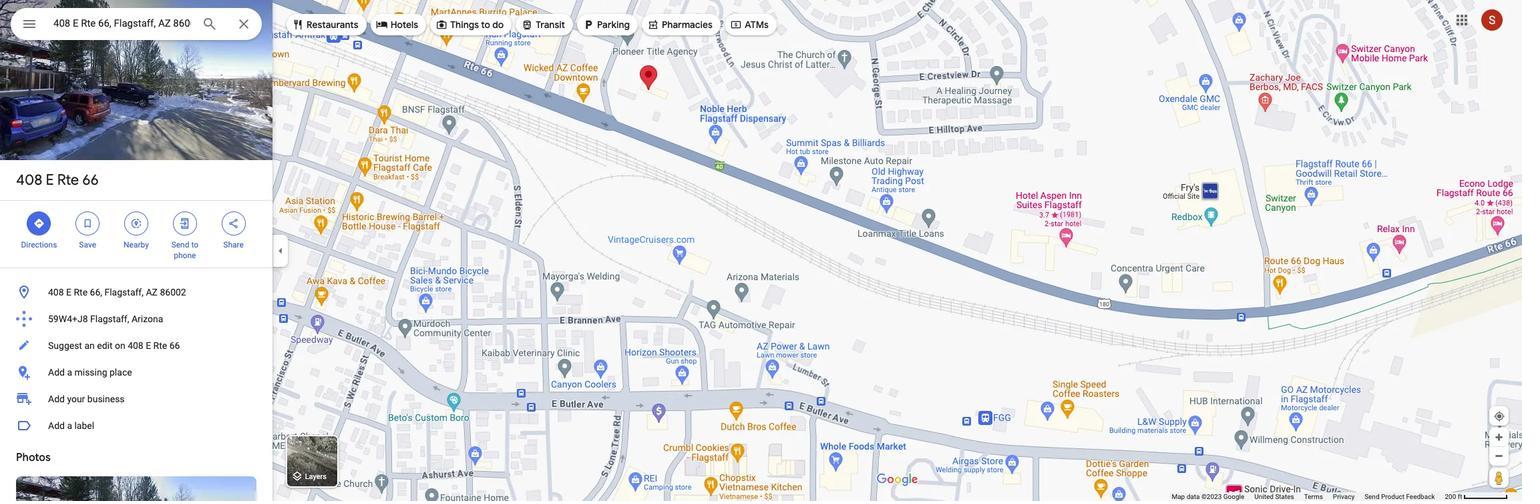 Task type: locate. For each thing, give the bounding box(es) containing it.
restaurants
[[307, 19, 359, 31]]

1 horizontal spatial 66
[[169, 341, 180, 351]]

2 horizontal spatial e
[[146, 341, 151, 351]]

send inside the send to phone
[[171, 240, 189, 250]]

 things to do
[[436, 17, 504, 32]]


[[228, 216, 240, 231]]

e for 66
[[46, 171, 54, 190]]

0 vertical spatial rte
[[57, 171, 79, 190]]

to left do on the top left
[[481, 19, 490, 31]]

2 a from the top
[[67, 421, 72, 432]]

send product feedback button
[[1365, 493, 1435, 502]]

add left your
[[48, 394, 65, 405]]

1 a from the top
[[67, 367, 72, 378]]

add
[[48, 367, 65, 378], [48, 394, 65, 405], [48, 421, 65, 432]]

1 vertical spatial 408
[[48, 287, 64, 298]]

e up 59w4+j8
[[66, 287, 71, 298]]


[[647, 17, 659, 32]]

footer containing map data ©2023 google
[[1172, 493, 1445, 502]]

a for missing
[[67, 367, 72, 378]]

united states
[[1255, 494, 1294, 501]]

suggest an edit on 408 e rte 66 button
[[0, 333, 273, 359]]


[[376, 17, 388, 32]]

1 horizontal spatial send
[[1365, 494, 1380, 501]]

2 vertical spatial add
[[48, 421, 65, 432]]

to inside  things to do
[[481, 19, 490, 31]]

e for 66,
[[66, 287, 71, 298]]

0 horizontal spatial 66
[[82, 171, 99, 190]]


[[82, 216, 94, 231]]

flagstaff,
[[105, 287, 144, 298], [90, 314, 129, 325]]

a left label
[[67, 421, 72, 432]]

0 vertical spatial 408
[[16, 171, 42, 190]]

2 vertical spatial 408
[[128, 341, 143, 351]]

0 vertical spatial a
[[67, 367, 72, 378]]

flagstaff, up suggest an edit on 408 e rte 66
[[90, 314, 129, 325]]

1 add from the top
[[48, 367, 65, 378]]

66 up 
[[82, 171, 99, 190]]

1 vertical spatial e
[[66, 287, 71, 298]]

add a label button
[[0, 413, 273, 440]]

send inside button
[[1365, 494, 1380, 501]]

66
[[82, 171, 99, 190], [169, 341, 180, 351]]

3 add from the top
[[48, 421, 65, 432]]

66 inside button
[[169, 341, 180, 351]]


[[436, 17, 448, 32]]

1 vertical spatial 66
[[169, 341, 180, 351]]

add down the suggest
[[48, 367, 65, 378]]

1 vertical spatial add
[[48, 394, 65, 405]]

zoom in image
[[1494, 433, 1504, 443]]

terms button
[[1304, 493, 1323, 502]]

flagstaff, left az
[[105, 287, 144, 298]]

map
[[1172, 494, 1185, 501]]

google
[[1224, 494, 1245, 501]]

google maps element
[[0, 0, 1522, 502]]

1 vertical spatial rte
[[74, 287, 88, 298]]

send up phone
[[171, 240, 189, 250]]

408 up 
[[16, 171, 42, 190]]

hotels
[[391, 19, 418, 31]]

408 up 59w4+j8
[[48, 287, 64, 298]]

0 horizontal spatial e
[[46, 171, 54, 190]]

59w4+j8 flagstaff, arizona
[[48, 314, 163, 325]]

1 vertical spatial send
[[1365, 494, 1380, 501]]

a
[[67, 367, 72, 378], [67, 421, 72, 432]]

on
[[115, 341, 125, 351]]

e up directions
[[46, 171, 54, 190]]

send left product
[[1365, 494, 1380, 501]]

rte
[[57, 171, 79, 190], [74, 287, 88, 298], [153, 341, 167, 351]]

2 horizontal spatial 408
[[128, 341, 143, 351]]

©2023
[[1202, 494, 1222, 501]]

200 ft
[[1445, 494, 1463, 501]]

1 horizontal spatial 408
[[48, 287, 64, 298]]

show your location image
[[1494, 411, 1506, 423]]

0 vertical spatial to
[[481, 19, 490, 31]]

rte for 66
[[57, 171, 79, 190]]


[[179, 216, 191, 231]]

66 down 59w4+j8 flagstaff, arizona button
[[169, 341, 180, 351]]

az
[[146, 287, 158, 298]]

privacy
[[1333, 494, 1355, 501]]

 hotels
[[376, 17, 418, 32]]

e down arizona at the left bottom of the page
[[146, 341, 151, 351]]

a left the missing
[[67, 367, 72, 378]]

200 ft button
[[1445, 494, 1508, 501]]

408 for 408 e rte 66
[[16, 171, 42, 190]]

1 vertical spatial flagstaff,
[[90, 314, 129, 325]]

send for send to phone
[[171, 240, 189, 250]]

e
[[46, 171, 54, 190], [66, 287, 71, 298], [146, 341, 151, 351]]

ft
[[1458, 494, 1463, 501]]

2 add from the top
[[48, 394, 65, 405]]

missing
[[74, 367, 107, 378]]

0 horizontal spatial send
[[171, 240, 189, 250]]

send
[[171, 240, 189, 250], [1365, 494, 1380, 501]]

408 inside suggest an edit on 408 e rte 66 button
[[128, 341, 143, 351]]

business
[[87, 394, 125, 405]]

 pharmacies
[[647, 17, 713, 32]]

2 vertical spatial rte
[[153, 341, 167, 351]]

0 vertical spatial e
[[46, 171, 54, 190]]

 transit
[[521, 17, 565, 32]]

None field
[[53, 15, 191, 31]]

0 horizontal spatial 408
[[16, 171, 42, 190]]

to
[[481, 19, 490, 31], [191, 240, 198, 250]]

feedback
[[1406, 494, 1435, 501]]

1 horizontal spatial to
[[481, 19, 490, 31]]

to up phone
[[191, 240, 198, 250]]

add left label
[[48, 421, 65, 432]]

place
[[110, 367, 132, 378]]

0 vertical spatial add
[[48, 367, 65, 378]]

408
[[16, 171, 42, 190], [48, 287, 64, 298], [128, 341, 143, 351]]

408 inside the 408 e rte 66, flagstaff, az 86002 button
[[48, 287, 64, 298]]

1 horizontal spatial e
[[66, 287, 71, 298]]

408 e rte 66 main content
[[0, 0, 273, 502]]

0 horizontal spatial to
[[191, 240, 198, 250]]

59w4+j8 flagstaff, arizona button
[[0, 306, 273, 333]]

add your business
[[48, 394, 125, 405]]

 parking
[[583, 17, 630, 32]]

1 vertical spatial a
[[67, 421, 72, 432]]

edit
[[97, 341, 113, 351]]

1 vertical spatial to
[[191, 240, 198, 250]]

a for label
[[67, 421, 72, 432]]

footer
[[1172, 493, 1445, 502]]

0 vertical spatial send
[[171, 240, 189, 250]]

arizona
[[132, 314, 163, 325]]

408 right on
[[128, 341, 143, 351]]

photos
[[16, 452, 51, 465]]



Task type: vqa. For each thing, say whether or not it's contained in the screenshot.
held
no



Task type: describe. For each thing, give the bounding box(es) containing it.
map data ©2023 google
[[1172, 494, 1245, 501]]

408 e rte 66, flagstaff, az 86002
[[48, 287, 186, 298]]

408 for 408 e rte 66, flagstaff, az 86002
[[48, 287, 64, 298]]

things
[[450, 19, 479, 31]]

send product feedback
[[1365, 494, 1435, 501]]

united states button
[[1255, 493, 1294, 502]]

0 vertical spatial 66
[[82, 171, 99, 190]]


[[292, 17, 304, 32]]

states
[[1276, 494, 1294, 501]]

add for add a label
[[48, 421, 65, 432]]

actions for 408 e rte 66 region
[[0, 201, 273, 268]]

 restaurants
[[292, 17, 359, 32]]

 button
[[11, 8, 48, 43]]

collapse side panel image
[[273, 243, 288, 258]]


[[521, 17, 533, 32]]


[[130, 216, 142, 231]]


[[583, 17, 595, 32]]


[[730, 17, 742, 32]]

phone
[[174, 251, 196, 261]]

86002
[[160, 287, 186, 298]]


[[21, 15, 37, 33]]

save
[[79, 240, 96, 250]]

google account: sheryl atherton  
(sheryl.atherton@adept.ai) image
[[1482, 9, 1503, 30]]

200
[[1445, 494, 1456, 501]]

label
[[74, 421, 94, 432]]

product
[[1381, 494, 1405, 501]]

zoom out image
[[1494, 452, 1504, 462]]

add your business link
[[0, 386, 273, 413]]

do
[[492, 19, 504, 31]]

privacy button
[[1333, 493, 1355, 502]]

add a label
[[48, 421, 94, 432]]


[[33, 216, 45, 231]]

 search field
[[11, 8, 262, 43]]

add for add a missing place
[[48, 367, 65, 378]]

66,
[[90, 287, 102, 298]]

an
[[84, 341, 95, 351]]

terms
[[1304, 494, 1323, 501]]

data
[[1187, 494, 1200, 501]]

pharmacies
[[662, 19, 713, 31]]

rte for 66,
[[74, 287, 88, 298]]

footer inside google maps element
[[1172, 493, 1445, 502]]

directions
[[21, 240, 57, 250]]

0 vertical spatial flagstaff,
[[105, 287, 144, 298]]

none field inside 408 e rte 66, flagstaff, az 86001 field
[[53, 15, 191, 31]]

share
[[223, 240, 244, 250]]

add for add your business
[[48, 394, 65, 405]]

layers
[[305, 473, 327, 482]]

408 e rte 66, flagstaff, az 86002 button
[[0, 279, 273, 306]]

atms
[[745, 19, 769, 31]]

 atms
[[730, 17, 769, 32]]

408 E Rte 66, Flagstaff, AZ 86001 field
[[11, 8, 262, 40]]

suggest
[[48, 341, 82, 351]]

2 vertical spatial e
[[146, 341, 151, 351]]

united
[[1255, 494, 1274, 501]]

59w4+j8
[[48, 314, 88, 325]]

send to phone
[[171, 240, 198, 261]]

your
[[67, 394, 85, 405]]

to inside the send to phone
[[191, 240, 198, 250]]

show street view coverage image
[[1490, 468, 1509, 488]]

send for send product feedback
[[1365, 494, 1380, 501]]

suggest an edit on 408 e rte 66
[[48, 341, 180, 351]]

408 e rte 66
[[16, 171, 99, 190]]

add a missing place button
[[0, 359, 273, 386]]

add a missing place
[[48, 367, 132, 378]]

transit
[[536, 19, 565, 31]]

parking
[[597, 19, 630, 31]]

nearby
[[124, 240, 149, 250]]



